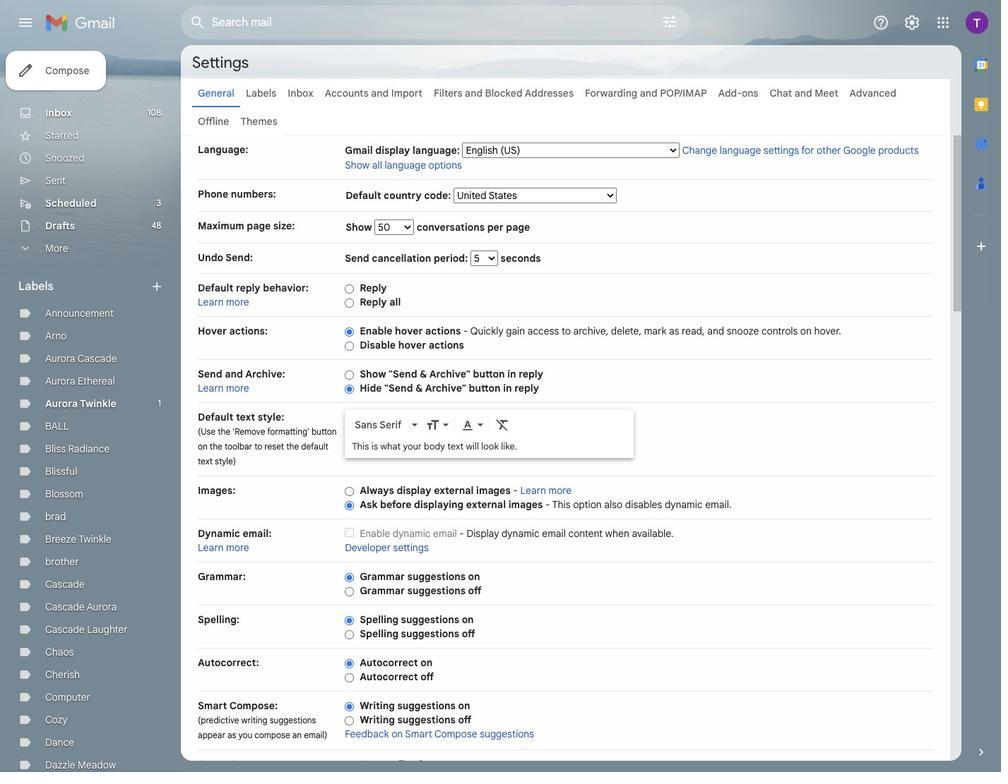 Task type: vqa. For each thing, say whether or not it's contained in the screenshot.
Manage Labels Create New Label
no



Task type: locate. For each thing, give the bounding box(es) containing it.
spelling for spelling suggestions on
[[360, 614, 398, 627]]

more up hover actions:
[[226, 296, 249, 309]]

page left size:
[[247, 220, 271, 232]]

send down hover
[[198, 368, 222, 381]]

maximum
[[198, 220, 244, 232]]

email)
[[304, 730, 327, 741]]

1 vertical spatial to
[[254, 442, 262, 452]]

actions up show "send & archive" button in reply
[[429, 339, 464, 352]]

& for show
[[420, 368, 427, 381]]

spelling for spelling suggestions off
[[360, 628, 398, 641]]

controls
[[762, 325, 798, 338]]

0 vertical spatial display
[[375, 144, 410, 157]]

button up default
[[312, 427, 337, 437]]

will
[[466, 441, 479, 453]]

aurora down arno
[[45, 353, 75, 365]]

all down cancellation
[[389, 296, 401, 309]]

2 enable from the top
[[360, 528, 390, 540]]

0 vertical spatial send
[[345, 252, 369, 265]]

- left 'display' in the bottom of the page
[[459, 528, 464, 540]]

off up writing suggestions on on the bottom of page
[[420, 671, 434, 684]]

smart down appear
[[198, 759, 227, 771]]

grammar:
[[198, 571, 246, 584]]

aurora up aurora twinkle link
[[45, 375, 75, 388]]

labels up themes
[[246, 87, 276, 100]]

display for always
[[397, 485, 431, 497]]

suggestions for grammar suggestions on
[[407, 571, 466, 584]]

off down spelling suggestions on
[[462, 628, 475, 641]]

aurora for aurora twinkle
[[45, 398, 78, 410]]

announcement link
[[45, 307, 114, 320]]

1 vertical spatial spelling
[[360, 628, 398, 641]]

0 vertical spatial hover
[[395, 325, 423, 338]]

on left the hover.
[[800, 325, 812, 338]]

blissful
[[45, 466, 77, 478]]

off down 'grammar suggestions on'
[[468, 585, 482, 598]]

button down show "send & archive" button in reply
[[469, 382, 501, 395]]

text left the will
[[447, 441, 464, 453]]

as right mark on the right
[[669, 325, 679, 338]]

smart up (predictive
[[198, 700, 227, 713]]

0 vertical spatial inbox link
[[288, 87, 313, 100]]

autocorrect up autocorrect off
[[360, 657, 418, 670]]

0 vertical spatial to
[[562, 325, 571, 338]]

default left country
[[346, 189, 381, 202]]

for
[[801, 144, 814, 157]]

0 horizontal spatial inbox link
[[45, 107, 72, 119]]

suggestions inside smart compose: (predictive writing suggestions appear as you compose an email)
[[270, 716, 316, 726]]

Grammar suggestions off radio
[[345, 587, 354, 598]]

grammar for grammar suggestions on
[[360, 571, 405, 584]]

1 vertical spatial show
[[346, 221, 374, 234]]

accounts
[[325, 87, 369, 100]]

0 vertical spatial actions
[[425, 325, 461, 338]]

0 horizontal spatial this
[[352, 441, 369, 453]]

feedback on smart compose suggestions link
[[345, 728, 534, 741]]

add-ons
[[718, 87, 758, 100]]

1 horizontal spatial send
[[345, 252, 369, 265]]

other
[[817, 144, 841, 157]]

Writing suggestions on radio
[[345, 702, 354, 713]]

quickly
[[470, 325, 503, 338]]

support image
[[872, 14, 889, 31]]

0 horizontal spatial email
[[433, 528, 457, 540]]

"send for hide
[[384, 382, 413, 395]]

hover
[[395, 325, 423, 338], [398, 339, 426, 352]]

off for grammar suggestions on
[[468, 585, 482, 598]]

text left style)
[[198, 456, 213, 467]]

compose
[[255, 730, 290, 741]]

learn up (use
[[198, 382, 224, 395]]

learn more link down dynamic
[[198, 542, 249, 555]]

hover right disable
[[398, 339, 426, 352]]

aurora ethereal
[[45, 375, 115, 388]]

external
[[434, 485, 474, 497], [466, 499, 506, 511]]

show down gmail
[[345, 159, 370, 172]]

default text style: (use the 'remove formatting' button on the toolbar to reset the default text style)
[[198, 411, 337, 467]]

1 vertical spatial archive"
[[425, 382, 466, 395]]

to left reset
[[254, 442, 262, 452]]

off for spelling suggestions on
[[462, 628, 475, 641]]

- left option
[[545, 499, 550, 511]]

writing suggestions off
[[360, 714, 472, 727]]

& down show "send & archive" button in reply
[[416, 382, 423, 395]]

0 vertical spatial spelling
[[360, 614, 398, 627]]

actions for disable
[[429, 339, 464, 352]]

learn inside default reply behavior: learn more
[[198, 296, 224, 309]]

size:
[[273, 220, 295, 232]]

enable inside enable dynamic email - display dynamic email content when available. developer settings
[[360, 528, 390, 540]]

enable up the developer
[[360, 528, 390, 540]]

search mail image
[[185, 10, 211, 35]]

this left is
[[352, 441, 369, 453]]

0 vertical spatial "send
[[389, 368, 417, 381]]

all down gmail
[[372, 159, 382, 172]]

cascade for cascade link
[[45, 579, 85, 591]]

in up remove formatting ‪(⌘\)‬ 'icon'
[[503, 382, 512, 395]]

chaos
[[45, 646, 74, 659]]

labels
[[246, 87, 276, 100], [18, 280, 53, 294]]

blocked
[[485, 87, 523, 100]]

0 vertical spatial settings
[[764, 144, 799, 157]]

2 vertical spatial default
[[198, 411, 233, 424]]

aurora twinkle
[[45, 398, 116, 410]]

1 horizontal spatial compose
[[229, 759, 275, 771]]

learn inside send and archive: learn more
[[198, 382, 224, 395]]

as
[[669, 325, 679, 338], [227, 730, 236, 741]]

Personalization on radio
[[345, 761, 354, 771]]

0 horizontal spatial send
[[198, 368, 222, 381]]

and right 'read,'
[[707, 325, 724, 338]]

and inside send and archive: learn more
[[225, 368, 243, 381]]

settings
[[192, 53, 249, 72]]

aurora up ball
[[45, 398, 78, 410]]

1 vertical spatial button
[[469, 382, 501, 395]]

0 vertical spatial in
[[507, 368, 516, 381]]

default country code:
[[346, 189, 453, 202]]

Show "Send & Archive" button in reply radio
[[345, 370, 354, 381]]

0 horizontal spatial dynamic
[[393, 528, 431, 540]]

2 vertical spatial compose
[[229, 759, 275, 771]]

0 vertical spatial default
[[346, 189, 381, 202]]

more down archive:
[[226, 382, 249, 395]]

spelling right "spelling suggestions off" "option" at the bottom left of the page
[[360, 628, 398, 641]]

0 horizontal spatial all
[[372, 159, 382, 172]]

1 horizontal spatial this
[[552, 499, 571, 511]]

1 vertical spatial inbox
[[45, 107, 72, 119]]

smart for smart compose: (predictive writing suggestions appear as you compose an email)
[[198, 700, 227, 713]]

settings image
[[904, 14, 921, 31]]

Search mail text field
[[212, 16, 622, 30]]

send up reply radio
[[345, 252, 369, 265]]

and left pop/imap
[[640, 87, 658, 100]]

1 vertical spatial labels
[[18, 280, 53, 294]]

language down gmail display language:
[[385, 159, 426, 172]]

hover up disable hover actions
[[395, 325, 423, 338]]

hover actions:
[[198, 325, 268, 338]]

0 vertical spatial reply
[[236, 282, 260, 295]]

blossom link
[[45, 488, 83, 501]]

2 reply from the top
[[360, 296, 387, 309]]

and left archive:
[[225, 368, 243, 381]]

1 vertical spatial grammar
[[360, 585, 405, 598]]

autocorrect for autocorrect off
[[360, 671, 418, 684]]

1 vertical spatial &
[[416, 382, 423, 395]]

labels navigation
[[0, 45, 181, 773]]

off up feedback on smart compose suggestions
[[458, 714, 472, 727]]

enable for enable hover actions
[[360, 325, 392, 338]]

inbox inside labels "navigation"
[[45, 107, 72, 119]]

1 horizontal spatial inbox
[[288, 87, 313, 100]]

compose button
[[6, 51, 106, 90]]

"send down disable hover actions
[[389, 368, 417, 381]]

ball link
[[45, 420, 69, 433]]

enable for enable dynamic email
[[360, 528, 390, 540]]

smart inside smart compose
[[198, 759, 227, 771]]

and left import
[[371, 87, 389, 100]]

1 vertical spatial in
[[503, 382, 512, 395]]

phone
[[198, 188, 228, 201]]

and for pop/imap
[[640, 87, 658, 100]]

0 vertical spatial writing
[[360, 700, 395, 713]]

reply up reply all at the left top of the page
[[360, 282, 387, 295]]

1 horizontal spatial email
[[542, 528, 566, 540]]

display up before
[[397, 485, 431, 497]]

and right chat in the right top of the page
[[795, 87, 812, 100]]

show down default country code:
[[346, 221, 374, 234]]

forwarding and pop/imap link
[[585, 87, 707, 100]]

0 vertical spatial grammar
[[360, 571, 405, 584]]

2 grammar from the top
[[360, 585, 405, 598]]

-
[[463, 325, 468, 338], [513, 485, 518, 497], [545, 499, 550, 511], [459, 528, 464, 540]]

'remove
[[233, 427, 265, 437]]

1 horizontal spatial as
[[669, 325, 679, 338]]

twinkle for breeze twinkle
[[79, 533, 111, 546]]

compose down gmail image
[[45, 64, 89, 77]]

ons
[[742, 87, 758, 100]]

0 vertical spatial inbox
[[288, 87, 313, 100]]

suggestions for spelling suggestions on
[[401, 614, 459, 627]]

show
[[345, 159, 370, 172], [346, 221, 374, 234], [360, 368, 386, 381]]

0 vertical spatial smart
[[198, 700, 227, 713]]

writing up "feedback"
[[360, 714, 395, 727]]

on inside default text style: (use the 'remove formatting' button on the toolbar to reset the default text style)
[[198, 442, 208, 452]]

labels heading
[[18, 280, 150, 294]]

2 vertical spatial show
[[360, 368, 386, 381]]

filters
[[434, 87, 462, 100]]

settings left for
[[764, 144, 799, 157]]

aurora cascade
[[45, 353, 117, 365]]

1 horizontal spatial to
[[562, 325, 571, 338]]

smart down writing suggestions off
[[405, 728, 432, 741]]

aurora ethereal link
[[45, 375, 115, 388]]

reply for hide "send & archive" button in reply
[[514, 382, 539, 395]]

- up ask before displaying external images - this option also disables dynamic email.
[[513, 485, 518, 497]]

reply up formatting options toolbar
[[514, 382, 539, 395]]

default inside default reply behavior: learn more
[[198, 282, 233, 295]]

on down writing suggestions off
[[391, 728, 403, 741]]

autocorrect off
[[360, 671, 434, 684]]

blissful link
[[45, 466, 77, 478]]

hide "send & archive" button in reply
[[360, 382, 539, 395]]

aurora up laughter
[[87, 601, 117, 614]]

and for import
[[371, 87, 389, 100]]

cascade down 'brother' link
[[45, 579, 85, 591]]

toolbar
[[225, 442, 252, 452]]

display up show all language options
[[375, 144, 410, 157]]

as left the you
[[227, 730, 236, 741]]

more down dynamic
[[226, 542, 249, 555]]

button
[[473, 368, 505, 381], [469, 382, 501, 395], [312, 427, 337, 437]]

1 spelling from the top
[[360, 614, 398, 627]]

spelling right spelling suggestions on option
[[360, 614, 398, 627]]

undo
[[198, 252, 223, 264]]

learn more link for email:
[[198, 542, 249, 555]]

1 vertical spatial "send
[[384, 382, 413, 395]]

access
[[528, 325, 559, 338]]

Disable hover actions radio
[[345, 341, 354, 352]]

images up enable dynamic email - display dynamic email content when available. developer settings
[[508, 499, 543, 511]]

0 horizontal spatial settings
[[393, 542, 429, 555]]

dazzle meadow
[[45, 759, 116, 772]]

reply down send:
[[236, 282, 260, 295]]

hover for disable
[[398, 339, 426, 352]]

settings up 'grammar suggestions on'
[[393, 542, 429, 555]]

archive"
[[429, 368, 471, 381], [425, 382, 466, 395]]

show for show all language options
[[345, 159, 370, 172]]

0 horizontal spatial as
[[227, 730, 236, 741]]

themes
[[240, 115, 277, 128]]

filters and blocked addresses
[[434, 87, 574, 100]]

inbox right labels link
[[288, 87, 313, 100]]

cascade down cascade link
[[45, 601, 85, 614]]

0 vertical spatial twinkle
[[80, 398, 116, 410]]

1 vertical spatial writing
[[360, 714, 395, 727]]

2 writing from the top
[[360, 714, 395, 727]]

images down 'look'
[[476, 485, 511, 497]]

default inside default text style: (use the 'remove formatting' button on the toolbar to reset the default text style)
[[198, 411, 233, 424]]

starred link
[[45, 129, 79, 142]]

2 vertical spatial reply
[[514, 382, 539, 395]]

0 vertical spatial button
[[473, 368, 505, 381]]

button for show "send & archive" button in reply
[[473, 368, 505, 381]]

breeze
[[45, 533, 76, 546]]

None search field
[[181, 6, 690, 40]]

writing suggestions on
[[360, 700, 470, 713]]

grammar down developer settings link
[[360, 571, 405, 584]]

formatting'
[[267, 427, 309, 437]]

0 vertical spatial compose
[[45, 64, 89, 77]]

compose down the you
[[229, 759, 275, 771]]

to
[[562, 325, 571, 338], [254, 442, 262, 452]]

learn more link down archive:
[[198, 382, 249, 395]]

0 vertical spatial enable
[[360, 325, 392, 338]]

inbox for the left inbox link
[[45, 107, 72, 119]]

chaos link
[[45, 646, 74, 659]]

enable hover actions - quickly gain access to archive, delete, mark as read, and snooze controls on hover.
[[360, 325, 841, 338]]

on down 'display' in the bottom of the page
[[468, 571, 480, 584]]

0 horizontal spatial inbox
[[45, 107, 72, 119]]

2 vertical spatial smart
[[198, 759, 227, 771]]

reply
[[360, 282, 387, 295], [360, 296, 387, 309]]

labels for labels link
[[246, 87, 276, 100]]

dynamic right 'display' in the bottom of the page
[[502, 528, 540, 540]]

send for send cancellation period:
[[345, 252, 369, 265]]

1 autocorrect from the top
[[360, 657, 418, 670]]

learn more link for reply
[[198, 296, 249, 309]]

2 autocorrect from the top
[[360, 671, 418, 684]]

48
[[152, 220, 161, 231]]

1
[[158, 398, 161, 409]]

0 vertical spatial labels
[[246, 87, 276, 100]]

cozy link
[[45, 714, 68, 727]]

0 vertical spatial show
[[345, 159, 370, 172]]

1 horizontal spatial all
[[389, 296, 401, 309]]

1 vertical spatial hover
[[398, 339, 426, 352]]

meadow
[[78, 759, 116, 772]]

Autocorrect off radio
[[345, 673, 354, 684]]

Writing suggestions off radio
[[345, 716, 354, 727]]

reply for reply
[[360, 282, 387, 295]]

general link
[[198, 87, 234, 100]]

all for show
[[372, 159, 382, 172]]

look
[[481, 441, 499, 453]]

import
[[391, 87, 422, 100]]

default reply behavior: learn more
[[198, 282, 309, 309]]

email down ask before displaying external images - this option also disables dynamic email.
[[542, 528, 566, 540]]

1 vertical spatial compose
[[434, 728, 477, 741]]

and for blocked
[[465, 87, 483, 100]]

enable
[[360, 325, 392, 338], [360, 528, 390, 540]]

Spelling suggestions off radio
[[345, 630, 354, 641]]

change
[[682, 144, 717, 157]]

labels for labels heading
[[18, 280, 53, 294]]

1 vertical spatial text
[[447, 441, 464, 453]]

breeze twinkle link
[[45, 533, 111, 546]]

2 vertical spatial text
[[198, 456, 213, 467]]

2 email from the left
[[542, 528, 566, 540]]

1 vertical spatial settings
[[393, 542, 429, 555]]

send inside send and archive: learn more
[[198, 368, 222, 381]]

inbox for topmost inbox link
[[288, 87, 313, 100]]

0 horizontal spatial to
[[254, 442, 262, 452]]

tab list
[[962, 45, 1001, 722]]

1 enable from the top
[[360, 325, 392, 338]]

reply down access
[[519, 368, 543, 381]]

0 vertical spatial all
[[372, 159, 382, 172]]

1 vertical spatial send
[[198, 368, 222, 381]]

compose down writing suggestions off
[[434, 728, 477, 741]]

"send for show
[[389, 368, 417, 381]]

page right per at the top
[[506, 221, 530, 234]]

cascade for cascade laughter
[[45, 624, 85, 637]]

1 horizontal spatial text
[[236, 411, 255, 424]]

1 vertical spatial default
[[198, 282, 233, 295]]

external down 'always display external images - learn more'
[[466, 499, 506, 511]]

option
[[573, 499, 602, 511]]

0 vertical spatial archive"
[[429, 368, 471, 381]]

"send right hide
[[384, 382, 413, 395]]

1 vertical spatial autocorrect
[[360, 671, 418, 684]]

Spelling suggestions on radio
[[345, 616, 354, 627]]

this
[[352, 441, 369, 453], [552, 499, 571, 511]]

None checkbox
[[345, 528, 354, 538]]

smart inside smart compose: (predictive writing suggestions appear as you compose an email)
[[198, 700, 227, 713]]

chat and meet
[[770, 87, 838, 100]]

grammar right grammar suggestions off radio
[[360, 585, 405, 598]]

learn down dynamic
[[198, 542, 224, 555]]

off for writing suggestions on
[[458, 714, 472, 727]]

archive" for show
[[429, 368, 471, 381]]

1 vertical spatial reply
[[360, 296, 387, 309]]

1 vertical spatial all
[[389, 296, 401, 309]]

text up 'remove
[[236, 411, 255, 424]]

always display external images - learn more
[[360, 485, 572, 497]]

dynamic up developer settings link
[[393, 528, 431, 540]]

1 horizontal spatial inbox link
[[288, 87, 313, 100]]

1 grammar from the top
[[360, 571, 405, 584]]

bliss radiance link
[[45, 443, 110, 456]]

0 horizontal spatial language
[[385, 159, 426, 172]]

and right filters
[[465, 87, 483, 100]]

0 vertical spatial autocorrect
[[360, 657, 418, 670]]

serif
[[380, 419, 402, 432]]

0 horizontal spatial compose
[[45, 64, 89, 77]]

addresses
[[525, 87, 574, 100]]

inbox link right labels link
[[288, 87, 313, 100]]

1 vertical spatial actions
[[429, 339, 464, 352]]

default up (use
[[198, 411, 233, 424]]

cascade up chaos link
[[45, 624, 85, 637]]

sans serif option
[[352, 418, 409, 433]]

archive" up hide "send & archive" button in reply
[[429, 368, 471, 381]]

2 spelling from the top
[[360, 628, 398, 641]]

personalization on
[[360, 759, 449, 771]]

1 vertical spatial as
[[227, 730, 236, 741]]

1 vertical spatial reply
[[519, 368, 543, 381]]

1 reply from the top
[[360, 282, 387, 295]]

2 vertical spatial button
[[312, 427, 337, 437]]

snoozed
[[45, 152, 85, 165]]

labels down more
[[18, 280, 53, 294]]

1 vertical spatial smart
[[405, 728, 432, 741]]

1 vertical spatial inbox link
[[45, 107, 72, 119]]

0 vertical spatial language
[[720, 144, 761, 157]]

labels inside "navigation"
[[18, 280, 53, 294]]

archive" down show "send & archive" button in reply
[[425, 382, 466, 395]]

actions up disable hover actions
[[425, 325, 461, 338]]

1 vertical spatial twinkle
[[79, 533, 111, 546]]

1 horizontal spatial labels
[[246, 87, 276, 100]]

1 writing from the top
[[360, 700, 395, 713]]

reply right reply all radio
[[360, 296, 387, 309]]

displaying
[[414, 499, 464, 511]]



Task type: describe. For each thing, give the bounding box(es) containing it.
0 vertical spatial as
[[669, 325, 679, 338]]

Always display external images radio
[[345, 487, 354, 497]]

conversations per page
[[414, 221, 530, 234]]

dazzle
[[45, 759, 75, 772]]

remove formatting ‪(⌘\)‬ image
[[495, 418, 510, 433]]

1 vertical spatial language
[[385, 159, 426, 172]]

advanced link
[[850, 87, 896, 100]]

grammar suggestions off
[[360, 585, 482, 598]]

on up feedback on smart compose suggestions
[[458, 700, 470, 713]]

on up spelling suggestions off in the bottom left of the page
[[462, 614, 474, 627]]

learn more link for and
[[198, 382, 249, 395]]

brad
[[45, 511, 66, 523]]

hover for enable
[[395, 325, 423, 338]]

default for default country code:
[[346, 189, 381, 202]]

in for show "send & archive" button in reply
[[507, 368, 516, 381]]

show all language options
[[345, 159, 462, 172]]

suggestions for grammar suggestions off
[[407, 585, 466, 598]]

developer
[[345, 542, 391, 555]]

default for default reply behavior: learn more
[[198, 282, 233, 295]]

meet
[[815, 87, 838, 100]]

actions for enable
[[425, 325, 461, 338]]

to inside default text style: (use the 'remove formatting' button on the toolbar to reset the default text style)
[[254, 442, 262, 452]]

show for show "send & archive" button in reply
[[360, 368, 386, 381]]

hover.
[[814, 325, 841, 338]]

Reply all radio
[[345, 298, 354, 309]]

sans
[[355, 419, 377, 432]]

send and archive: learn more
[[198, 368, 285, 395]]

0 horizontal spatial text
[[198, 456, 213, 467]]

gain
[[506, 325, 525, 338]]

feedback
[[345, 728, 389, 741]]

snooze
[[727, 325, 759, 338]]

send:
[[226, 252, 253, 264]]

& for hide
[[416, 382, 423, 395]]

ball
[[45, 420, 69, 433]]

country
[[384, 189, 422, 202]]

aurora twinkle link
[[45, 398, 116, 410]]

radiance
[[68, 443, 110, 456]]

more inside send and archive: learn more
[[226, 382, 249, 395]]

arno
[[45, 330, 67, 343]]

archive" for hide
[[425, 382, 466, 395]]

cancellation
[[372, 252, 431, 265]]

grammar for grammar suggestions off
[[360, 585, 405, 598]]

default
[[301, 442, 328, 452]]

grammar suggestions on
[[360, 571, 480, 584]]

advanced search options image
[[656, 8, 684, 36]]

suggestions for writing suggestions on
[[397, 700, 456, 713]]

Enable hover actions radio
[[345, 327, 354, 338]]

options
[[429, 159, 462, 172]]

2 horizontal spatial compose
[[434, 728, 477, 741]]

0 horizontal spatial page
[[247, 220, 271, 232]]

button inside default text style: (use the 'remove formatting' button on the toolbar to reset the default text style)
[[312, 427, 337, 437]]

Reply radio
[[345, 284, 354, 294]]

mark
[[644, 325, 667, 338]]

aurora for aurora cascade
[[45, 353, 75, 365]]

accounts and import
[[325, 87, 422, 100]]

smart for smart compose
[[198, 759, 227, 771]]

0 vertical spatial external
[[434, 485, 474, 497]]

send for send and archive: learn more
[[198, 368, 222, 381]]

spelling suggestions on
[[360, 614, 474, 627]]

default for default text style: (use the 'remove formatting' button on the toolbar to reset the default text style)
[[198, 411, 233, 424]]

main menu image
[[17, 14, 34, 31]]

add-ons link
[[718, 87, 758, 100]]

1 horizontal spatial settings
[[764, 144, 799, 157]]

spelling:
[[198, 614, 239, 627]]

email:
[[243, 528, 272, 540]]

0 vertical spatial this
[[352, 441, 369, 453]]

1 horizontal spatial language
[[720, 144, 761, 157]]

twinkle for aurora twinkle
[[80, 398, 116, 410]]

learn up ask before displaying external images - this option also disables dynamic email.
[[520, 485, 546, 497]]

what
[[380, 441, 401, 453]]

computer link
[[45, 692, 90, 704]]

snoozed link
[[45, 152, 85, 165]]

language:
[[198, 143, 248, 156]]

maximum page size:
[[198, 220, 295, 232]]

Autocorrect on radio
[[345, 659, 354, 670]]

display for gmail
[[375, 144, 410, 157]]

show for show
[[346, 221, 374, 234]]

is
[[371, 441, 378, 453]]

the down formatting'
[[286, 442, 299, 452]]

cascade laughter
[[45, 624, 128, 637]]

archive,
[[573, 325, 608, 338]]

autocorrect on
[[360, 657, 433, 670]]

1 vertical spatial images
[[508, 499, 543, 511]]

- left quickly
[[463, 325, 468, 338]]

cascade laughter link
[[45, 624, 128, 637]]

the up style)
[[210, 442, 222, 452]]

behavior:
[[263, 282, 309, 295]]

more inside dynamic email: learn more
[[226, 542, 249, 555]]

in for hide "send & archive" button in reply
[[503, 382, 512, 395]]

aurora for aurora ethereal
[[45, 375, 75, 388]]

- inside enable dynamic email - display dynamic email content when available. developer settings
[[459, 528, 464, 540]]

and for archive:
[[225, 368, 243, 381]]

learn more link up ask before displaying external images - this option also disables dynamic email.
[[520, 485, 572, 497]]

Grammar suggestions on radio
[[345, 573, 354, 583]]

reply for show "send & archive" button in reply
[[519, 368, 543, 381]]

formatting options toolbar
[[349, 412, 630, 438]]

1 vertical spatial this
[[552, 499, 571, 511]]

writing for writing suggestions off
[[360, 714, 395, 727]]

all for reply
[[389, 296, 401, 309]]

ask
[[360, 499, 378, 511]]

sent
[[45, 174, 66, 187]]

offline
[[198, 115, 229, 128]]

button for hide "send & archive" button in reply
[[469, 382, 501, 395]]

cherish link
[[45, 669, 80, 682]]

when
[[605, 528, 629, 540]]

like.
[[501, 441, 517, 453]]

change language settings for other google products
[[682, 144, 919, 157]]

style:
[[258, 411, 284, 424]]

reply inside default reply behavior: learn more
[[236, 282, 260, 295]]

compose inside smart compose
[[229, 759, 275, 771]]

1 email from the left
[[433, 528, 457, 540]]

labels link
[[246, 87, 276, 100]]

ask before displaying external images - this option also disables dynamic email.
[[360, 499, 732, 511]]

more
[[45, 242, 68, 255]]

more up ask before displaying external images - this option also disables dynamic email.
[[549, 485, 572, 497]]

cozy
[[45, 714, 68, 727]]

cascade for cascade aurora
[[45, 601, 85, 614]]

developer settings link
[[345, 542, 429, 555]]

2 horizontal spatial text
[[447, 441, 464, 453]]

ethereal
[[78, 375, 115, 388]]

google
[[843, 144, 876, 157]]

suggestions for spelling suggestions off
[[401, 628, 459, 641]]

display
[[467, 528, 499, 540]]

advanced
[[850, 87, 896, 100]]

drafts
[[45, 220, 75, 232]]

disable
[[360, 339, 396, 352]]

read,
[[682, 325, 705, 338]]

forwarding and pop/imap
[[585, 87, 707, 100]]

bliss radiance
[[45, 443, 110, 456]]

smart compose
[[198, 759, 275, 773]]

scheduled link
[[45, 197, 96, 210]]

scheduled
[[45, 197, 96, 210]]

1 horizontal spatial page
[[506, 221, 530, 234]]

writing for writing suggestions on
[[360, 700, 395, 713]]

(predictive
[[198, 716, 239, 726]]

numbers:
[[231, 188, 276, 201]]

reply for reply all
[[360, 296, 387, 309]]

pop/imap
[[660, 87, 707, 100]]

starred
[[45, 129, 79, 142]]

1 horizontal spatial dynamic
[[502, 528, 540, 540]]

108
[[148, 107, 161, 118]]

Hide "Send & Archive" button in reply radio
[[345, 384, 354, 395]]

hover
[[198, 325, 227, 338]]

your
[[403, 441, 422, 453]]

blossom
[[45, 488, 83, 501]]

settings inside enable dynamic email - display dynamic email content when available. developer settings
[[393, 542, 429, 555]]

suggestions for writing suggestions off
[[397, 714, 456, 727]]

Ask before displaying external images radio
[[345, 501, 354, 511]]

cascade up the ethereal
[[78, 353, 117, 365]]

the right (use
[[218, 427, 230, 437]]

0 vertical spatial text
[[236, 411, 255, 424]]

on down feedback on smart compose suggestions
[[436, 759, 449, 771]]

2 horizontal spatial dynamic
[[665, 499, 703, 511]]

disable hover actions
[[360, 339, 464, 352]]

learn inside dynamic email: learn more
[[198, 542, 224, 555]]

0 vertical spatial images
[[476, 485, 511, 497]]

filters and blocked addresses link
[[434, 87, 574, 100]]

3
[[156, 198, 161, 208]]

on down spelling suggestions off in the bottom left of the page
[[420, 657, 433, 670]]

disables
[[625, 499, 662, 511]]

1 vertical spatial external
[[466, 499, 506, 511]]

as inside smart compose: (predictive writing suggestions appear as you compose an email)
[[227, 730, 236, 741]]

gmail image
[[45, 8, 122, 37]]

dazzle meadow link
[[45, 759, 116, 772]]

accounts and import link
[[325, 87, 422, 100]]

autocorrect for autocorrect on
[[360, 657, 418, 670]]

and for meet
[[795, 87, 812, 100]]

more inside default reply behavior: learn more
[[226, 296, 249, 309]]

archive:
[[245, 368, 285, 381]]

compose inside button
[[45, 64, 89, 77]]



